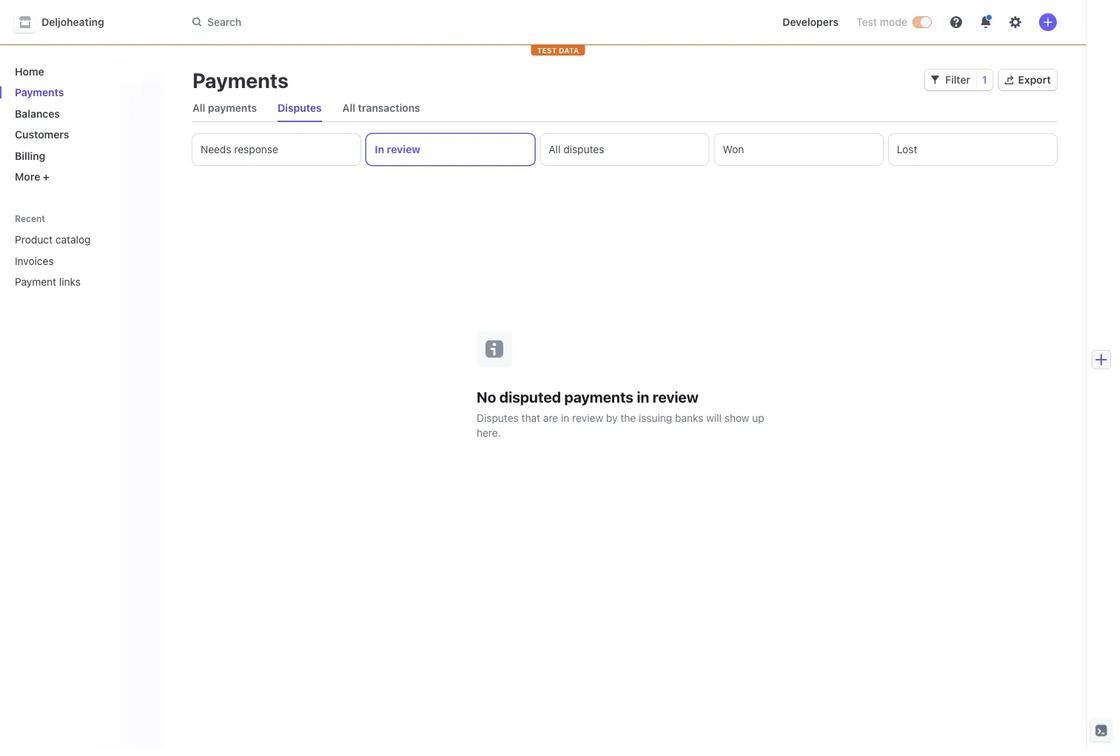 Task type: locate. For each thing, give the bounding box(es) containing it.
show
[[725, 412, 750, 424]]

1 vertical spatial payments
[[565, 388, 634, 406]]

response
[[234, 143, 278, 155]]

all disputes
[[549, 143, 605, 155]]

0 vertical spatial in
[[637, 388, 650, 406]]

payments up all payments
[[193, 68, 289, 92]]

in review button
[[367, 134, 535, 165]]

1 horizontal spatial disputes
[[477, 412, 519, 424]]

2 horizontal spatial review
[[653, 388, 699, 406]]

test data
[[537, 46, 579, 54]]

developers
[[783, 16, 839, 28]]

payments
[[193, 68, 289, 92], [15, 86, 64, 98]]

svg image
[[931, 76, 940, 84]]

disputes inside tab list
[[278, 102, 322, 114]]

balances link
[[9, 101, 151, 125]]

0 horizontal spatial payments
[[15, 86, 64, 98]]

all disputes button
[[541, 134, 709, 165]]

review right in
[[387, 143, 421, 155]]

payment links
[[15, 276, 81, 288]]

1 vertical spatial in
[[561, 412, 570, 424]]

all inside button
[[549, 143, 561, 155]]

billing link
[[9, 144, 151, 168]]

0 horizontal spatial in
[[561, 412, 570, 424]]

in
[[637, 388, 650, 406], [561, 412, 570, 424]]

no disputed payments in review disputes that are in review by the issuing banks will show up here.
[[477, 388, 765, 439]]

disputes up here.
[[477, 412, 519, 424]]

product catalog
[[15, 234, 91, 246]]

won
[[723, 143, 744, 155]]

lost button
[[889, 134, 1057, 165]]

here.
[[477, 426, 501, 439]]

0 horizontal spatial payments
[[208, 102, 257, 114]]

0 vertical spatial payments
[[208, 102, 257, 114]]

2 horizontal spatial all
[[549, 143, 561, 155]]

1 horizontal spatial all
[[343, 102, 355, 114]]

all for all transactions
[[343, 102, 355, 114]]

payments
[[208, 102, 257, 114], [565, 388, 634, 406]]

tab list
[[187, 95, 1057, 122], [193, 134, 1057, 165]]

test
[[537, 46, 557, 54]]

disputes
[[564, 143, 605, 155]]

0 horizontal spatial disputes
[[278, 102, 322, 114]]

in review
[[375, 143, 421, 155]]

all payments link
[[187, 98, 263, 118]]

all
[[193, 102, 205, 114], [343, 102, 355, 114], [549, 143, 561, 155]]

1 horizontal spatial payments
[[565, 388, 634, 406]]

in up the issuing on the right bottom of page
[[637, 388, 650, 406]]

disputes up needs response button
[[278, 102, 322, 114]]

0 horizontal spatial all
[[193, 102, 205, 114]]

disputes
[[278, 102, 322, 114], [477, 412, 519, 424]]

disputes inside no disputed payments in review disputes that are in review by the issuing banks will show up here.
[[477, 412, 519, 424]]

payments up the 'needs response'
[[208, 102, 257, 114]]

1 vertical spatial tab list
[[193, 134, 1057, 165]]

1 horizontal spatial in
[[637, 388, 650, 406]]

home
[[15, 65, 44, 77]]

1 vertical spatial disputes
[[477, 412, 519, 424]]

recent element
[[0, 228, 163, 294]]

all for all payments
[[193, 102, 205, 114]]

0 horizontal spatial review
[[387, 143, 421, 155]]

payments inside no disputed payments in review disputes that are in review by the issuing banks will show up here.
[[565, 388, 634, 406]]

filter
[[946, 74, 971, 86]]

review inside 'button'
[[387, 143, 421, 155]]

2 vertical spatial review
[[572, 412, 604, 424]]

home link
[[9, 59, 151, 83]]

payments up by
[[565, 388, 634, 406]]

needs response
[[201, 143, 278, 155]]

help image
[[951, 16, 963, 28]]

tab list containing needs response
[[193, 134, 1057, 165]]

review up banks
[[653, 388, 699, 406]]

0 vertical spatial review
[[387, 143, 421, 155]]

payments link
[[9, 80, 151, 104]]

developers link
[[777, 10, 845, 34]]

recent
[[15, 213, 45, 224]]

settings image
[[1010, 16, 1022, 28]]

notifications image
[[980, 16, 992, 28]]

all transactions
[[343, 102, 420, 114]]

billing
[[15, 150, 45, 162]]

1 vertical spatial review
[[653, 388, 699, 406]]

review left by
[[572, 412, 604, 424]]

all payments
[[193, 102, 257, 114]]

product catalog link
[[9, 228, 130, 252]]

export
[[1018, 74, 1051, 86]]

in right are
[[561, 412, 570, 424]]

payments up balances at the left top of page
[[15, 86, 64, 98]]

0 vertical spatial disputes
[[278, 102, 322, 114]]

payment links link
[[9, 270, 130, 294]]

all left transactions
[[343, 102, 355, 114]]

all up needs
[[193, 102, 205, 114]]

0 vertical spatial tab list
[[187, 95, 1057, 122]]

all left disputes
[[549, 143, 561, 155]]

review
[[387, 143, 421, 155], [653, 388, 699, 406], [572, 412, 604, 424]]

customers
[[15, 128, 69, 141]]



Task type: vqa. For each thing, say whether or not it's contained in the screenshot.
second Recent 'element' from the bottom of the page
no



Task type: describe. For each thing, give the bounding box(es) containing it.
deljoheating
[[41, 16, 104, 28]]

needs response button
[[193, 134, 361, 165]]

test mode
[[857, 16, 908, 28]]

product
[[15, 234, 53, 246]]

payments inside core navigation links element
[[15, 86, 64, 98]]

payments inside tab list
[[208, 102, 257, 114]]

data
[[559, 46, 579, 54]]

tab list containing all payments
[[187, 95, 1057, 122]]

recent navigation links element
[[0, 212, 163, 294]]

deljoheating button
[[15, 12, 119, 33]]

that
[[522, 412, 541, 424]]

catalog
[[55, 234, 91, 246]]

by
[[606, 412, 618, 424]]

transactions
[[358, 102, 420, 114]]

disputed
[[500, 388, 561, 406]]

export button
[[999, 70, 1057, 90]]

Search search field
[[184, 9, 601, 36]]

invoices link
[[9, 249, 130, 273]]

more +
[[15, 171, 50, 183]]

won button
[[715, 134, 883, 165]]

customers link
[[9, 123, 151, 147]]

no
[[477, 388, 496, 406]]

1 horizontal spatial payments
[[193, 68, 289, 92]]

will
[[707, 412, 722, 424]]

all transactions link
[[337, 98, 426, 118]]

are
[[543, 412, 558, 424]]

1
[[983, 74, 987, 86]]

Search text field
[[184, 9, 601, 36]]

balances
[[15, 107, 60, 120]]

up
[[753, 412, 765, 424]]

1 horizontal spatial review
[[572, 412, 604, 424]]

more
[[15, 171, 40, 183]]

lost
[[897, 143, 918, 155]]

banks
[[675, 412, 704, 424]]

in
[[375, 143, 384, 155]]

core navigation links element
[[9, 59, 151, 189]]

needs
[[201, 143, 231, 155]]

all for all disputes
[[549, 143, 561, 155]]

invoices
[[15, 255, 54, 267]]

+
[[43, 171, 50, 183]]

links
[[59, 276, 81, 288]]

disputes link
[[272, 98, 328, 118]]

payment
[[15, 276, 56, 288]]

issuing
[[639, 412, 672, 424]]

search
[[207, 16, 241, 28]]

the
[[621, 412, 636, 424]]

test
[[857, 16, 877, 28]]

mode
[[880, 16, 908, 28]]



